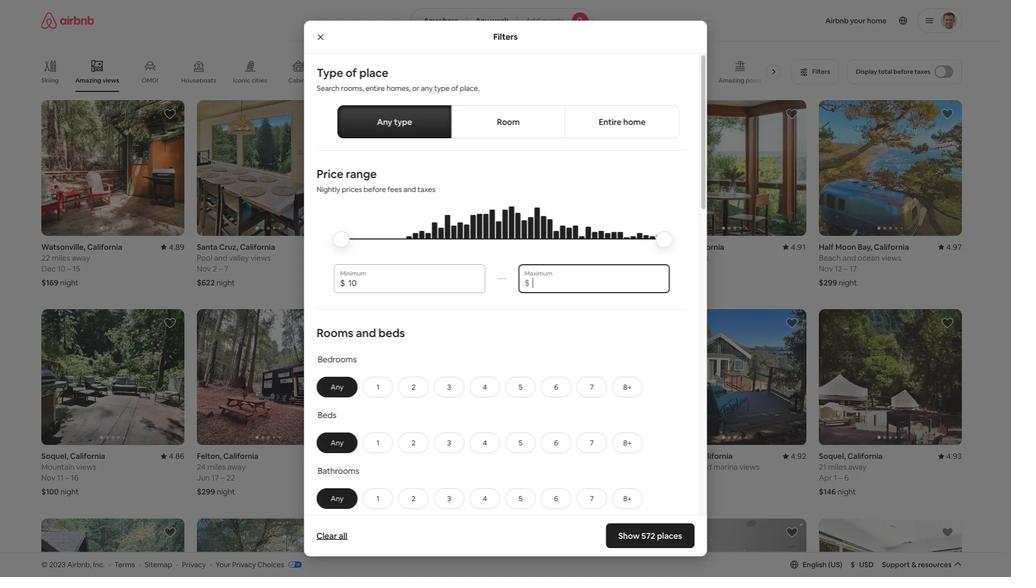 Task type: locate. For each thing, give the bounding box(es) containing it.
$
[[340, 278, 345, 288], [525, 278, 530, 288], [851, 561, 856, 570]]

ocean inside half moon bay, california beach and ocean views nov 12 – 17 $299 night
[[858, 253, 880, 263]]

3 for bathrooms
[[447, 495, 451, 504]]

support & resources button
[[883, 561, 963, 570]]

3 7 button from the top
[[577, 489, 607, 510]]

night down felton,
[[217, 487, 235, 497]]

1 horizontal spatial taxes
[[915, 68, 931, 76]]

3 · from the left
[[176, 561, 178, 570]]

$ for $ text field
[[525, 278, 530, 288]]

amazing for amazing views
[[75, 76, 101, 84]]

1 8+ button from the top
[[612, 377, 643, 398]]

2 7 button from the top
[[577, 433, 607, 454]]

amazing for amazing pools
[[719, 77, 745, 85]]

resources
[[919, 561, 952, 570]]

valley
[[229, 253, 249, 263]]

moon
[[836, 242, 857, 252]]

2 10 from the left
[[380, 264, 388, 274]]

3 8+ button from the top
[[612, 489, 643, 510]]

· left privacy link
[[176, 561, 178, 570]]

type inside button
[[394, 117, 412, 127]]

– down the cruz,
[[219, 264, 223, 274]]

dec down ocean
[[664, 264, 678, 274]]

0 vertical spatial before
[[894, 68, 914, 76]]

any button up bathrooms
[[317, 433, 358, 454]]

room button
[[451, 105, 566, 139]]

0 horizontal spatial dec
[[41, 264, 56, 274]]

– right apr
[[839, 473, 843, 484]]

los gatos, california mountain and ocean views nov 5 – 10 $175
[[353, 242, 446, 288]]

1 horizontal spatial 5.0 out of 5 average rating image
[[476, 452, 496, 462]]

type right any at the top of page
[[434, 84, 450, 93]]

1 1 button from the top
[[363, 377, 393, 398]]

1 2 button from the top
[[398, 377, 429, 398]]

airbnb,
[[67, 561, 91, 570]]

2 vertical spatial 4
[[483, 495, 487, 504]]

most stays cost more than $170 per night. image
[[342, 207, 662, 269]]

0 horizontal spatial $299
[[197, 487, 215, 497]]

$299 inside half moon bay, california beach and ocean views nov 12 – 17 $299 night
[[819, 278, 838, 288]]

– right 11
[[65, 473, 69, 484]]

any for beds
[[331, 439, 344, 448]]

17 inside boulder creek, california mountain views nov 12 – 17 $201 night
[[383, 473, 391, 484]]

3 6 button from the top
[[541, 489, 572, 510]]

tab list inside the filters dialog
[[337, 105, 680, 139]]

1 vertical spatial 6 button
[[541, 433, 572, 454]]

2 8+ button from the top
[[612, 433, 643, 454]]

california
[[87, 242, 122, 252], [240, 242, 275, 252], [392, 242, 427, 252], [690, 242, 725, 252], [874, 242, 910, 252], [70, 452, 105, 462], [223, 452, 259, 462], [408, 452, 443, 462], [548, 452, 583, 462], [698, 452, 733, 462], [848, 452, 883, 462]]

0 vertical spatial 5.0 out of 5 average rating image
[[321, 242, 340, 252]]

and inside los gatos, california mountain and ocean views nov 5 – 10 $175
[[388, 253, 401, 263]]

2 vertical spatial 1 button
[[363, 489, 393, 510]]

0 vertical spatial any element
[[328, 383, 347, 392]]

3
[[680, 264, 684, 274], [447, 383, 451, 392], [447, 439, 451, 448], [447, 495, 451, 504]]

1 horizontal spatial show
[[619, 531, 640, 542]]

1 horizontal spatial 22
[[226, 473, 235, 484]]

4.97 out of 5 average rating image
[[939, 242, 963, 252]]

2 2 button from the top
[[398, 433, 429, 454]]

jun
[[197, 473, 210, 484]]

1 vertical spatial before
[[364, 185, 386, 194]]

0 horizontal spatial 5.0
[[329, 242, 340, 252]]

5.0
[[329, 242, 340, 252], [485, 452, 496, 462]]

night down the 14
[[528, 278, 546, 288]]

1 10 from the left
[[58, 264, 65, 274]]

1 privacy from the left
[[182, 561, 206, 570]]

17 inside half moon bay, california beach and ocean views nov 12 – 17 $299 night
[[850, 264, 858, 274]]

5
[[368, 264, 373, 274], [519, 383, 523, 392], [519, 439, 523, 448], [519, 495, 523, 504]]

tab list containing any type
[[337, 105, 680, 139]]

1 horizontal spatial $
[[525, 278, 530, 288]]

privacy right your
[[232, 561, 256, 570]]

1 horizontal spatial los
[[508, 452, 521, 462]]

add to wishlist: soquel, california image
[[942, 318, 954, 330]]

0 horizontal spatial 17
[[212, 473, 219, 484]]

of left place.
[[451, 84, 458, 93]]

gatos, up $295 night
[[522, 452, 546, 462]]

0 vertical spatial any button
[[317, 377, 358, 398]]

1 button for bedrooms
[[363, 377, 393, 398]]

night down 15
[[60, 278, 79, 288]]

8+ for bathrooms
[[623, 495, 632, 504]]

3 8+ element from the top
[[623, 495, 632, 504]]

night down 16
[[60, 487, 79, 497]]

away inside the felton, california 24 miles away jun 17 – 22 $299 night
[[228, 463, 246, 473]]

support & resources
[[883, 561, 952, 570]]

22 right jun on the bottom left of page
[[226, 473, 235, 484]]

2 for beds
[[412, 439, 416, 448]]

– up $ text box
[[374, 264, 378, 274]]

1 soquel, from the left
[[41, 452, 68, 462]]

night down beach
[[839, 278, 858, 288]]

add to wishlist: corralitos, california image
[[631, 527, 643, 539]]

of
[[346, 65, 357, 80], [451, 84, 458, 93]]

1 8+ element from the top
[[623, 383, 632, 392]]

creek,
[[383, 452, 407, 462]]

gatos, for los gatos, california mountain and ocean views nov 5 – 10 $175
[[367, 242, 391, 252]]

taxes
[[915, 68, 931, 76], [418, 185, 436, 194]]

1 4 button from the top
[[470, 377, 500, 398]]

1 vertical spatial $299
[[197, 487, 215, 497]]

1 any element from the top
[[328, 383, 347, 392]]

taxes right total
[[915, 68, 931, 76]]

4.91 out of 5 average rating image
[[783, 242, 807, 252]]

4.89 out of 5 average rating image
[[161, 242, 185, 252]]

1 horizontal spatial dec
[[664, 264, 678, 274]]

4.98 out of 5 average rating image
[[628, 242, 651, 252]]

1 vertical spatial 12
[[368, 473, 376, 484]]

5 button
[[505, 377, 536, 398], [505, 433, 536, 454], [505, 489, 536, 510]]

5 button for bedrooms
[[505, 377, 536, 398]]

nov up $201
[[353, 473, 367, 484]]

$175
[[353, 278, 369, 288]]

– down 'boulder'
[[378, 473, 382, 484]]

8+ button for bathrooms
[[612, 489, 643, 510]]

mountain down oakland,
[[664, 463, 697, 473]]

0 horizontal spatial away
[[72, 253, 90, 263]]

before inside button
[[894, 68, 914, 76]]

1 vertical spatial 5.0 out of 5 average rating image
[[476, 452, 496, 462]]

– left 8
[[686, 264, 690, 274]]

california inside los gatos, california mountain and ocean views nov 5 – 10 $175
[[392, 242, 427, 252]]

2 button for bathrooms
[[398, 489, 429, 510]]

entire
[[366, 84, 385, 93]]

22 inside the felton, california 24 miles away jun 17 – 22 $299 night
[[226, 473, 235, 484]]

mountain up $175 at the left of page
[[353, 253, 386, 263]]

los up the $295
[[508, 452, 521, 462]]

1 vertical spatial 3 button
[[434, 433, 465, 454]]

california inside 'soquel, california 21 miles away apr 1 – 6 $146 night'
[[848, 452, 883, 462]]

amazing left pools at the right top of page
[[719, 77, 745, 85]]

miles inside 'soquel, california 21 miles away apr 1 – 6 $146 night'
[[829, 463, 847, 473]]

any left $201
[[331, 495, 344, 504]]

17 down the creek,
[[383, 473, 391, 484]]

type down homes,
[[394, 117, 412, 127]]

add to wishlist: soquel, california image
[[164, 318, 176, 330]]

1 vertical spatial 4 button
[[470, 433, 500, 454]]

0 vertical spatial $299
[[819, 278, 838, 288]]

show inside show map button
[[478, 515, 497, 525]]

any week
[[476, 16, 509, 25]]

3 5 button from the top
[[505, 489, 536, 510]]

add to wishlist: los gatos, california image
[[631, 108, 643, 120]]

4.92
[[791, 452, 807, 462]]

0 horizontal spatial gatos,
[[367, 242, 391, 252]]

22 down watsonville,
[[41, 253, 50, 263]]

add to wishlist: felton, california image
[[319, 318, 332, 330], [164, 527, 176, 539]]

1 vertical spatial 1 button
[[363, 433, 393, 454]]

1 · from the left
[[109, 561, 110, 570]]

filters dialog
[[304, 21, 707, 578]]

cruz,
[[219, 242, 239, 252]]

2 privacy from the left
[[232, 561, 256, 570]]

add guests button
[[517, 8, 593, 33]]

mountain inside los gatos, california mountain and ocean views nov 5 – 10 $175
[[353, 253, 386, 263]]

views inside soquel, california mountain views nov 11 – 16 $100 night
[[76, 463, 96, 473]]

3 1 button from the top
[[363, 489, 393, 510]]

california inside aptos, california ocean views dec 3 – 8 $435 night
[[690, 242, 725, 252]]

1 vertical spatial 22
[[226, 473, 235, 484]]

beachfront
[[375, 77, 408, 85]]

and up $ text box
[[388, 253, 401, 263]]

and inside "santa cruz, california pool and valley views nov 2 – 7 $622 night"
[[214, 253, 228, 263]]

show inside show 572 places link
[[619, 531, 640, 542]]

soquel, for mountain
[[41, 452, 68, 462]]

ocean up $ text box
[[403, 253, 425, 263]]

2 vertical spatial 7 button
[[577, 489, 607, 510]]

mountain inside oakland, california mountain and marina views
[[664, 463, 697, 473]]

2 vertical spatial 3 button
[[434, 489, 465, 510]]

1 6 button from the top
[[541, 377, 572, 398]]

2 3 button from the top
[[434, 433, 465, 454]]

type
[[434, 84, 450, 93], [394, 117, 412, 127]]

display total before taxes
[[856, 68, 931, 76]]

0 horizontal spatial 12
[[368, 473, 376, 484]]

2 button for beds
[[398, 433, 429, 454]]

and down the cruz,
[[214, 253, 228, 263]]

2 vertical spatial 8+ button
[[612, 489, 643, 510]]

night inside aptos, california ocean views dec 3 – 8 $435 night
[[683, 278, 702, 288]]

miles for 10
[[52, 253, 70, 263]]

miles right 21
[[829, 463, 847, 473]]

1 vertical spatial 4
[[483, 439, 487, 448]]

2 horizontal spatial 17
[[850, 264, 858, 274]]

mansions
[[330, 77, 358, 85]]

1 horizontal spatial amazing
[[719, 77, 745, 85]]

profile element
[[605, 0, 963, 41]]

7
[[224, 264, 229, 274], [590, 383, 594, 392], [590, 439, 594, 448], [590, 495, 594, 504]]

gatos, up $175 at the left of page
[[367, 242, 391, 252]]

2 any element from the top
[[328, 439, 347, 448]]

$169
[[41, 278, 58, 288]]

2 ocean from the left
[[858, 253, 880, 263]]

· left your
[[210, 561, 212, 570]]

5.0 out of 5 average rating image
[[321, 242, 340, 252], [476, 452, 496, 462]]

6 for bathrooms
[[554, 495, 558, 504]]

views inside boulder creek, california mountain views nov 12 – 17 $201 night
[[388, 463, 408, 473]]

1 8+ from the top
[[623, 383, 632, 392]]

miles down felton,
[[207, 463, 226, 473]]

12 inside half moon bay, california beach and ocean views nov 12 – 17 $299 night
[[835, 264, 843, 274]]

ocean down bay,
[[858, 253, 880, 263]]

before left 'fees'
[[364, 185, 386, 194]]

2 vertical spatial 8+ element
[[623, 495, 632, 504]]

any element down bedrooms
[[328, 383, 347, 392]]

3 any button from the top
[[317, 489, 358, 510]]

0 vertical spatial 3 button
[[434, 377, 465, 398]]

3 for beds
[[447, 439, 451, 448]]

1 7 button from the top
[[577, 377, 607, 398]]

– right jun on the bottom left of page
[[221, 473, 225, 484]]

2 soquel, from the left
[[819, 452, 846, 462]]

1 horizontal spatial privacy
[[232, 561, 256, 570]]

$299 down beach
[[819, 278, 838, 288]]

0 horizontal spatial amazing
[[75, 76, 101, 84]]

$299 down jun on the bottom left of page
[[197, 487, 215, 497]]

1 vertical spatial show
[[619, 531, 640, 542]]

1 dec from the left
[[41, 264, 56, 274]]

2 8+ element from the top
[[623, 439, 632, 448]]

0 horizontal spatial before
[[364, 185, 386, 194]]

your
[[216, 561, 231, 570]]

nov
[[197, 264, 211, 274], [353, 264, 367, 274], [819, 264, 834, 274], [41, 473, 55, 484], [353, 473, 367, 484]]

places
[[657, 531, 683, 542]]

soquel, up 21
[[819, 452, 846, 462]]

©
[[41, 561, 48, 570]]

amazing views
[[75, 76, 119, 84]]

– inside boulder creek, california mountain views nov 12 – 17 $201 night
[[378, 473, 382, 484]]

– left 15
[[67, 264, 71, 274]]

17 down moon
[[850, 264, 858, 274]]

nov inside half moon bay, california beach and ocean views nov 12 – 17 $299 night
[[819, 264, 834, 274]]

4.97
[[947, 242, 963, 252]]

gatos, inside los gatos, california mountain and ocean views nov 5 – 10 $175
[[367, 242, 391, 252]]

soquel, up 11
[[41, 452, 68, 462]]

4 button for beds
[[470, 433, 500, 454]]

your privacy choices link
[[216, 561, 302, 571]]

2 dec from the left
[[664, 264, 678, 274]]

4.91
[[791, 242, 807, 252]]

·
[[109, 561, 110, 570], [139, 561, 141, 570], [176, 561, 178, 570], [210, 561, 212, 570]]

1 horizontal spatial 5.0
[[485, 452, 496, 462]]

2 vertical spatial any element
[[328, 495, 347, 504]]

1 horizontal spatial before
[[894, 68, 914, 76]]

night right the $146
[[838, 487, 857, 497]]

any button down bedrooms
[[317, 377, 358, 398]]

tab list
[[337, 105, 680, 139]]

california inside the felton, california 24 miles away jun 17 – 22 $299 night
[[223, 452, 259, 462]]

8+ for beds
[[623, 439, 632, 448]]

any element for beds
[[328, 439, 347, 448]]

1 vertical spatial 8+
[[623, 439, 632, 448]]

0 horizontal spatial 22
[[41, 253, 50, 263]]

2 any button from the top
[[317, 433, 358, 454]]

$622
[[197, 278, 215, 288]]

amazing right the skiing
[[75, 76, 101, 84]]

california inside watsonville, california 22 miles away dec 10 – 15 $169 night
[[87, 242, 122, 252]]

0 horizontal spatial type
[[394, 117, 412, 127]]

night right $201
[[371, 487, 390, 497]]

2 1 button from the top
[[363, 433, 393, 454]]

any
[[476, 16, 489, 25], [377, 117, 392, 127], [331, 383, 344, 392], [331, 439, 344, 448], [331, 495, 344, 504]]

taxes right 'fees'
[[418, 185, 436, 194]]

$201
[[353, 487, 370, 497]]

1 horizontal spatial $299
[[819, 278, 838, 288]]

beach
[[819, 253, 841, 263]]

1 horizontal spatial add to wishlist: felton, california image
[[319, 318, 332, 330]]

nov down pool
[[197, 264, 211, 274]]

group containing amazing views
[[41, 52, 785, 92]]

pools
[[746, 77, 762, 85]]

$295
[[508, 487, 526, 497]]

privacy left your
[[182, 561, 206, 570]]

· right inc. at the bottom of page
[[109, 561, 110, 570]]

california inside half moon bay, california beach and ocean views nov 12 – 17 $299 night
[[874, 242, 910, 252]]

$ left usd
[[851, 561, 856, 570]]

0 vertical spatial 6 button
[[541, 377, 572, 398]]

soquel, inside 'soquel, california 21 miles away apr 1 – 6 $146 night'
[[819, 452, 846, 462]]

los inside los gatos, california mountain and ocean views nov 5 – 10 $175
[[353, 242, 365, 252]]

any element for bathrooms
[[328, 495, 347, 504]]

any button for bathrooms
[[317, 489, 358, 510]]

views inside "santa cruz, california pool and valley views nov 2 – 7 $622 night"
[[251, 253, 271, 263]]

soquel, inside soquel, california mountain views nov 11 – 16 $100 night
[[41, 452, 68, 462]]

mountain down 'boulder'
[[353, 463, 386, 473]]

1 horizontal spatial away
[[228, 463, 246, 473]]

oakland, california mountain and marina views
[[664, 452, 760, 473]]

5 button for beds
[[505, 433, 536, 454]]

night right "$622"
[[217, 278, 235, 288]]

7 button for beds
[[577, 433, 607, 454]]

of up rooms,
[[346, 65, 357, 80]]

nov up $175 at the left of page
[[353, 264, 367, 274]]

(us)
[[829, 561, 843, 570]]

1 any button from the top
[[317, 377, 358, 398]]

nov down beach
[[819, 264, 834, 274]]

night down oakland, california mountain and marina views
[[684, 487, 702, 497]]

3 any element from the top
[[328, 495, 347, 504]]

3 inside aptos, california ocean views dec 3 – 8 $435 night
[[680, 264, 684, 274]]

any down bedrooms
[[331, 383, 344, 392]]

– inside watsonville, california 22 miles away dec 10 – 15 $169 night
[[67, 264, 71, 274]]

nov inside boulder creek, california mountain views nov 12 – 17 $201 night
[[353, 473, 367, 484]]

1 horizontal spatial 10
[[380, 264, 388, 274]]

3 4 button from the top
[[470, 489, 500, 510]]

1 vertical spatial of
[[451, 84, 458, 93]]

gatos, for los gatos, california
[[522, 452, 546, 462]]

2 horizontal spatial away
[[849, 463, 867, 473]]

8+ element for beds
[[623, 439, 632, 448]]

any button down bathrooms
[[317, 489, 358, 510]]

2 vertical spatial 2 button
[[398, 489, 429, 510]]

0 horizontal spatial soquel,
[[41, 452, 68, 462]]

0 vertical spatial 22
[[41, 253, 50, 263]]

17 inside the felton, california 24 miles away jun 17 – 22 $299 night
[[212, 473, 219, 484]]

2 6 button from the top
[[541, 433, 572, 454]]

add to wishlist: felton, california image up terms · sitemap · privacy ·
[[164, 527, 176, 539]]

gatos,
[[367, 242, 391, 252], [522, 452, 546, 462]]

6 for bedrooms
[[554, 383, 558, 392]]

1 vertical spatial 8+ element
[[623, 439, 632, 448]]

8+ button
[[612, 377, 643, 398], [612, 433, 643, 454], [612, 489, 643, 510]]

8+ element
[[623, 383, 632, 392], [623, 439, 632, 448], [623, 495, 632, 504]]

los up $175 at the left of page
[[353, 242, 365, 252]]

1 4 from the top
[[483, 383, 487, 392]]

2 vertical spatial 6 button
[[541, 489, 572, 510]]

2 8+ from the top
[[623, 439, 632, 448]]

2 vertical spatial 8+
[[623, 495, 632, 504]]

2 vertical spatial 4 button
[[470, 489, 500, 510]]

1 horizontal spatial soquel,
[[819, 452, 846, 462]]

and down moon
[[843, 253, 857, 263]]

12 down beach
[[835, 264, 843, 274]]

0 horizontal spatial add to wishlist: felton, california image
[[164, 527, 176, 539]]

1 vertical spatial any element
[[328, 439, 347, 448]]

and left marina
[[699, 463, 712, 473]]

2 5 button from the top
[[505, 433, 536, 454]]

5.0 for santa cruz, california pool and valley views nov 2 – 7 $622 night
[[329, 242, 340, 252]]

1 vertical spatial any button
[[317, 433, 358, 454]]

– inside half moon bay, california beach and ocean views nov 12 – 17 $299 night
[[845, 264, 848, 274]]

2 4 button from the top
[[470, 433, 500, 454]]

0 vertical spatial los
[[353, 242, 365, 252]]

1 vertical spatial 5.0
[[485, 452, 496, 462]]

1 3 button from the top
[[434, 377, 465, 398]]

1 vertical spatial 5 button
[[505, 433, 536, 454]]

any button for beds
[[317, 433, 358, 454]]

add guests
[[526, 16, 564, 25]]

1 5 button from the top
[[505, 377, 536, 398]]

12 up $201
[[368, 473, 376, 484]]

dec up $169
[[41, 264, 56, 274]]

english (us)
[[803, 561, 843, 570]]

0 vertical spatial 4 button
[[470, 377, 500, 398]]

before right total
[[894, 68, 914, 76]]

0 horizontal spatial privacy
[[182, 561, 206, 570]]

4.86 out of 5 average rating image
[[161, 452, 185, 462]]

2 inside "santa cruz, california pool and valley views nov 2 – 7 $622 night"
[[213, 264, 217, 274]]

2 horizontal spatial miles
[[829, 463, 847, 473]]

any up 4.9
[[331, 439, 344, 448]]

1 vertical spatial type
[[394, 117, 412, 127]]

los for los gatos, california mountain and ocean views nov 5 – 10 $175
[[353, 242, 365, 252]]

0 vertical spatial show
[[478, 515, 497, 525]]

8+ element for bedrooms
[[623, 383, 632, 392]]

4.9
[[329, 452, 340, 462]]

show for show 572 places
[[619, 531, 640, 542]]

add to wishlist: portola valley, california image
[[319, 527, 332, 539]]

nov left 11
[[41, 473, 55, 484]]

usd
[[860, 561, 874, 570]]

night inside feb 9 – 14 $289 night
[[528, 278, 546, 288]]

away inside watsonville, california 22 miles away dec 10 – 15 $169 night
[[72, 253, 90, 263]]

add to wishlist: aptos, california image
[[786, 108, 799, 120]]

any element
[[328, 383, 347, 392], [328, 439, 347, 448], [328, 495, 347, 504]]

2 button
[[398, 377, 429, 398], [398, 433, 429, 454], [398, 489, 429, 510]]

3 3 button from the top
[[434, 489, 465, 510]]

0 vertical spatial 2 button
[[398, 377, 429, 398]]

map
[[498, 515, 513, 525]]

away right 24
[[228, 463, 246, 473]]

price range nightly prices before fees and taxes
[[317, 167, 436, 194]]

7 button
[[577, 377, 607, 398], [577, 433, 607, 454], [577, 489, 607, 510]]

miles down watsonville,
[[52, 253, 70, 263]]

show left 572
[[619, 531, 640, 542]]

nov inside soquel, california mountain views nov 11 – 16 $100 night
[[41, 473, 55, 484]]

and right 'fees'
[[404, 185, 416, 194]]

0 vertical spatial gatos,
[[367, 242, 391, 252]]

1 horizontal spatial 12
[[835, 264, 843, 274]]

0 horizontal spatial miles
[[52, 253, 70, 263]]

0 horizontal spatial $
[[340, 278, 345, 288]]

0 vertical spatial type
[[434, 84, 450, 93]]

before inside price range nightly prices before fees and taxes
[[364, 185, 386, 194]]

prices
[[342, 185, 362, 194]]

night down 8
[[683, 278, 702, 288]]

0 horizontal spatial of
[[346, 65, 357, 80]]

miles
[[52, 253, 70, 263], [207, 463, 226, 473], [829, 463, 847, 473]]

away right 21
[[849, 463, 867, 473]]

any element up 4.9
[[328, 439, 347, 448]]

0 vertical spatial 8+ button
[[612, 377, 643, 398]]

3 4 from the top
[[483, 495, 487, 504]]

rooms and beds
[[317, 326, 405, 341]]

away for 15
[[72, 253, 90, 263]]

california inside soquel, california mountain views nov 11 – 16 $100 night
[[70, 452, 105, 462]]

0 vertical spatial 5 button
[[505, 377, 536, 398]]

add to wishlist: felton, california image up bedrooms
[[319, 318, 332, 330]]

amazing pools
[[719, 77, 762, 85]]

night inside soquel, california mountain views nov 11 – 16 $100 night
[[60, 487, 79, 497]]

iconic
[[233, 76, 250, 84]]

your privacy choices
[[216, 561, 284, 570]]

1 vertical spatial gatos,
[[522, 452, 546, 462]]

– right "9"
[[529, 264, 533, 274]]

add to wishlist: los altos hills, california image
[[786, 527, 799, 539]]

0 horizontal spatial 10
[[58, 264, 65, 274]]

$146
[[819, 487, 837, 497]]

10 left 15
[[58, 264, 65, 274]]

marina
[[714, 463, 738, 473]]

None search field
[[411, 8, 593, 33]]

1 horizontal spatial ocean
[[858, 253, 880, 263]]

1 horizontal spatial 17
[[383, 473, 391, 484]]

show left the map
[[478, 515, 497, 525]]

–
[[67, 264, 71, 274], [219, 264, 223, 274], [374, 264, 378, 274], [529, 264, 533, 274], [686, 264, 690, 274], [845, 264, 848, 274], [65, 473, 69, 484], [221, 473, 225, 484], [378, 473, 382, 484], [839, 473, 843, 484]]

3 2 button from the top
[[398, 489, 429, 510]]

1
[[376, 383, 379, 392], [376, 439, 379, 448], [834, 473, 838, 484], [376, 495, 379, 504]]

away up 15
[[72, 253, 90, 263]]

4 button
[[470, 377, 500, 398], [470, 433, 500, 454], [470, 489, 500, 510]]

amazing
[[75, 76, 101, 84], [719, 77, 745, 85]]

10 up $ text box
[[380, 264, 388, 274]]

0 horizontal spatial los
[[353, 242, 365, 252]]

17 right jun on the bottom left of page
[[212, 473, 219, 484]]

mountain up 11
[[41, 463, 75, 473]]

away inside 'soquel, california 21 miles away apr 1 – 6 $146 night'
[[849, 463, 867, 473]]

$ left $175 at the left of page
[[340, 278, 345, 288]]

0 vertical spatial 1 button
[[363, 377, 393, 398]]

any element left $201
[[328, 495, 347, 504]]

anywhere button
[[411, 8, 468, 33]]

2 vertical spatial 5 button
[[505, 489, 536, 510]]

$ down "9"
[[525, 278, 530, 288]]

2 4 from the top
[[483, 439, 487, 448]]

4 button for bathrooms
[[470, 489, 500, 510]]

1 vertical spatial taxes
[[418, 185, 436, 194]]

1 horizontal spatial gatos,
[[522, 452, 546, 462]]

miles inside the felton, california 24 miles away jun 17 – 22 $299 night
[[207, 463, 226, 473]]

away for 6
[[849, 463, 867, 473]]

0 vertical spatial 12
[[835, 264, 843, 274]]

3 8+ from the top
[[623, 495, 632, 504]]

miles inside watsonville, california 22 miles away dec 10 – 15 $169 night
[[52, 253, 70, 263]]

1 vertical spatial 8+ button
[[612, 433, 643, 454]]

· right terms link
[[139, 561, 141, 570]]

1 horizontal spatial type
[[434, 84, 450, 93]]

– down moon
[[845, 264, 848, 274]]

group
[[41, 52, 785, 92], [41, 100, 185, 236], [197, 100, 340, 236], [353, 100, 496, 236], [508, 100, 651, 236], [664, 100, 807, 236], [819, 100, 963, 236], [41, 310, 185, 446], [197, 310, 340, 446], [353, 310, 496, 446], [508, 310, 651, 446], [664, 310, 807, 446], [819, 310, 963, 446], [41, 519, 185, 578], [197, 519, 340, 578], [353, 519, 496, 578], [508, 519, 651, 578], [664, 519, 807, 578], [819, 519, 963, 578]]

1 for bathrooms
[[376, 495, 379, 504]]

1 horizontal spatial miles
[[207, 463, 226, 473]]

1 ocean from the left
[[403, 253, 425, 263]]

views
[[103, 76, 119, 84], [251, 253, 271, 263], [426, 253, 446, 263], [689, 253, 709, 263], [882, 253, 902, 263], [76, 463, 96, 473], [388, 463, 408, 473], [740, 463, 760, 473]]

2023
[[49, 561, 66, 570]]



Task type: vqa. For each thing, say whether or not it's contained in the screenshot.
$ associated with $ text field
yes



Task type: describe. For each thing, give the bounding box(es) containing it.
night inside 'soquel, california 21 miles away apr 1 – 6 $146 night'
[[838, 487, 857, 497]]

los for los gatos, california
[[508, 452, 521, 462]]

12 inside boulder creek, california mountain views nov 12 – 17 $201 night
[[368, 473, 376, 484]]

8+ button for beds
[[612, 433, 643, 454]]

sitemap
[[145, 561, 172, 570]]

type inside type of place search rooms, entire homes, or any type of place.
[[434, 84, 450, 93]]

1 inside 'soquel, california 21 miles away apr 1 – 6 $146 night'
[[834, 473, 838, 484]]

5 inside los gatos, california mountain and ocean views nov 5 – 10 $175
[[368, 264, 373, 274]]

$ usd
[[851, 561, 874, 570]]

felton, california 24 miles away jun 17 – 22 $299 night
[[197, 452, 259, 497]]

4.98
[[636, 242, 651, 252]]

9
[[523, 264, 528, 274]]

4.89
[[169, 242, 185, 252]]

8+ button for bedrooms
[[612, 377, 643, 398]]

california inside boulder creek, california mountain views nov 12 – 17 $201 night
[[408, 452, 443, 462]]

2 button for bedrooms
[[398, 377, 429, 398]]

$ text field
[[533, 278, 664, 288]]

choices
[[258, 561, 284, 570]]

&
[[912, 561, 917, 570]]

any button for bedrooms
[[317, 377, 358, 398]]

los gatos, california
[[508, 452, 583, 462]]

sitemap link
[[145, 561, 172, 570]]

cities
[[252, 76, 267, 84]]

taxes inside button
[[915, 68, 931, 76]]

california inside "santa cruz, california pool and valley views nov 2 – 7 $622 night"
[[240, 242, 275, 252]]

5.0 for boulder creek, california mountain views nov 12 – 17 $201 night
[[485, 452, 496, 462]]

fees
[[388, 185, 402, 194]]

guests
[[542, 16, 564, 25]]

night right the $295
[[528, 487, 546, 497]]

4.86
[[169, 452, 185, 462]]

– inside los gatos, california mountain and ocean views nov 5 – 10 $175
[[374, 264, 378, 274]]

watsonville,
[[41, 242, 86, 252]]

night inside boulder creek, california mountain views nov 12 – 17 $201 night
[[371, 487, 390, 497]]

6 inside 'soquel, california 21 miles away apr 1 – 6 $146 night'
[[845, 473, 849, 484]]

$435
[[664, 278, 682, 288]]

apr
[[819, 473, 833, 484]]

views inside aptos, california ocean views dec 3 – 8 $435 night
[[689, 253, 709, 263]]

3 for bedrooms
[[447, 383, 451, 392]]

22 inside watsonville, california 22 miles away dec 10 – 15 $169 night
[[41, 253, 50, 263]]

4.92 out of 5 average rating image
[[783, 452, 807, 462]]

and inside half moon bay, california beach and ocean views nov 12 – 17 $299 night
[[843, 253, 857, 263]]

clear
[[317, 531, 337, 542]]

home
[[623, 117, 646, 127]]

4.93
[[947, 452, 963, 462]]

ocean
[[664, 253, 687, 263]]

add to wishlist: half moon bay, california image
[[942, 108, 954, 120]]

24
[[197, 463, 206, 473]]

7 for bedrooms
[[590, 383, 594, 392]]

omg!
[[142, 77, 158, 85]]

6 button for beds
[[541, 433, 572, 454]]

miles for 17
[[207, 463, 226, 473]]

4.9 out of 5 average rating image
[[321, 452, 340, 462]]

5.0 out of 5 average rating image for boulder creek, california mountain views nov 12 – 17 $201 night
[[476, 452, 496, 462]]

show map button
[[468, 507, 536, 532]]

views inside oakland, california mountain and marina views
[[740, 463, 760, 473]]

14
[[535, 264, 543, 274]]

search
[[317, 84, 339, 93]]

6 button for bedrooms
[[541, 377, 572, 398]]

views inside half moon bay, california beach and ocean views nov 12 – 17 $299 night
[[882, 253, 902, 263]]

support
[[883, 561, 911, 570]]

any down entire
[[377, 117, 392, 127]]

7 for beds
[[590, 439, 594, 448]]

– inside aptos, california ocean views dec 3 – 8 $435 night
[[686, 264, 690, 274]]

– inside feb 9 – 14 $289 night
[[529, 264, 533, 274]]

5 button for bathrooms
[[505, 489, 536, 510]]

5.0 out of 5 average rating image for santa cruz, california pool and valley views nov 2 – 7 $622 night
[[321, 242, 340, 252]]

4 for bathrooms
[[483, 495, 487, 504]]

privacy link
[[182, 561, 206, 570]]

place
[[359, 65, 388, 80]]

10 inside los gatos, california mountain and ocean views nov 5 – 10 $175
[[380, 264, 388, 274]]

mountain inside boulder creek, california mountain views nov 12 – 17 $201 night
[[353, 463, 386, 473]]

– inside 'soquel, california 21 miles away apr 1 – 6 $146 night'
[[839, 473, 843, 484]]

nov inside "santa cruz, california pool and valley views nov 2 – 7 $622 night"
[[197, 264, 211, 274]]

show map
[[478, 515, 513, 525]]

any for bedrooms
[[331, 383, 344, 392]]

show for show map
[[478, 515, 497, 525]]

houseboats
[[181, 76, 216, 84]]

terms link
[[114, 561, 135, 570]]

0 vertical spatial add to wishlist: felton, california image
[[319, 318, 332, 330]]

7 inside "santa cruz, california pool and valley views nov 2 – 7 $622 night"
[[224, 264, 229, 274]]

add to wishlist: scotts valley, california image
[[942, 527, 954, 539]]

add to wishlist: oakland, california image
[[786, 318, 799, 330]]

total
[[879, 68, 893, 76]]

bathrooms
[[318, 466, 359, 477]]

type of place search rooms, entire homes, or any type of place.
[[317, 65, 480, 93]]

and left beds
[[356, 326, 376, 341]]

mountain inside soquel, california mountain views nov 11 – 16 $100 night
[[41, 463, 75, 473]]

572
[[642, 531, 656, 542]]

anywhere
[[424, 16, 459, 25]]

any week button
[[467, 8, 518, 33]]

– inside "santa cruz, california pool and valley views nov 2 – 7 $622 night"
[[219, 264, 223, 274]]

dec inside watsonville, california 22 miles away dec 10 – 15 $169 night
[[41, 264, 56, 274]]

aptos, california ocean views dec 3 – 8 $435 night
[[664, 242, 725, 288]]

2 for bedrooms
[[412, 383, 416, 392]]

8+ for bedrooms
[[623, 383, 632, 392]]

nov inside los gatos, california mountain and ocean views nov 5 – 10 $175
[[353, 264, 367, 274]]

away for 22
[[228, 463, 246, 473]]

all
[[339, 531, 348, 542]]

7 button for bedrooms
[[577, 377, 607, 398]]

pool
[[197, 253, 212, 263]]

watsonville, california 22 miles away dec 10 – 15 $169 night
[[41, 242, 122, 288]]

5 for bathrooms
[[519, 495, 523, 504]]

night inside "santa cruz, california pool and valley views nov 2 – 7 $622 night"
[[217, 278, 235, 288]]

1 button for beds
[[363, 433, 393, 454]]

6 for beds
[[554, 439, 558, 448]]

15
[[73, 264, 80, 274]]

4 for bedrooms
[[483, 383, 487, 392]]

entire home
[[599, 117, 646, 127]]

3 button for bedrooms
[[434, 377, 465, 398]]

display
[[856, 68, 878, 76]]

and inside price range nightly prices before fees and taxes
[[404, 185, 416, 194]]

7 for bathrooms
[[590, 495, 594, 504]]

21
[[819, 463, 827, 473]]

$100
[[41, 487, 59, 497]]

views inside los gatos, california mountain and ocean views nov 5 – 10 $175
[[426, 253, 446, 263]]

english
[[803, 561, 827, 570]]

0 vertical spatial of
[[346, 65, 357, 80]]

boulder creek, california mountain views nov 12 – 17 $201 night
[[353, 452, 443, 497]]

1 button for bathrooms
[[363, 489, 393, 510]]

nightly
[[317, 185, 340, 194]]

4.99 out of 5 average rating image
[[628, 452, 651, 462]]

2 for bathrooms
[[412, 495, 416, 504]]

1 horizontal spatial of
[[451, 84, 458, 93]]

5 for beds
[[519, 439, 523, 448]]

clear all button
[[311, 526, 353, 547]]

show 572 places
[[619, 531, 683, 542]]

views inside group
[[103, 76, 119, 84]]

6 button for bathrooms
[[541, 489, 572, 510]]

5 for bedrooms
[[519, 383, 523, 392]]

santa
[[197, 242, 218, 252]]

16
[[71, 473, 79, 484]]

– inside soquel, california mountain views nov 11 – 16 $100 night
[[65, 473, 69, 484]]

add to wishlist: watsonville, california image
[[164, 108, 176, 120]]

taxes inside price range nightly prices before fees and taxes
[[418, 185, 436, 194]]

$289
[[508, 278, 526, 288]]

night inside watsonville, california 22 miles away dec 10 – 15 $169 night
[[60, 278, 79, 288]]

$295 night
[[508, 487, 546, 497]]

1 for beds
[[376, 439, 379, 448]]

place.
[[460, 84, 480, 93]]

night inside half moon bay, california beach and ocean views nov 12 – 17 $299 night
[[839, 278, 858, 288]]

– inside the felton, california 24 miles away jun 17 – 22 $299 night
[[221, 473, 225, 484]]

$ text field
[[348, 278, 479, 288]]

rooms,
[[341, 84, 364, 93]]

1 for bedrooms
[[376, 383, 379, 392]]

aptos,
[[664, 242, 688, 252]]

or
[[412, 84, 419, 93]]

skiing
[[41, 77, 59, 85]]

none search field containing anywhere
[[411, 8, 593, 33]]

price
[[317, 167, 343, 181]]

oakland,
[[664, 452, 696, 462]]

any left "week"
[[476, 16, 489, 25]]

any for bathrooms
[[331, 495, 344, 504]]

8+ element for bathrooms
[[623, 495, 632, 504]]

and inside oakland, california mountain and marina views
[[699, 463, 712, 473]]

4 for beds
[[483, 439, 487, 448]]

show 572 places link
[[606, 524, 695, 549]]

iconic cities
[[233, 76, 267, 84]]

$299 inside the felton, california 24 miles away jun 17 – 22 $299 night
[[197, 487, 215, 497]]

3 button for bathrooms
[[434, 489, 465, 510]]

bedrooms
[[318, 354, 357, 365]]

any type button
[[337, 105, 452, 139]]

range
[[346, 167, 377, 181]]

ocean inside los gatos, california mountain and ocean views nov 5 – 10 $175
[[403, 253, 425, 263]]

half moon bay, california beach and ocean views nov 12 – 17 $299 night
[[819, 242, 910, 288]]

10 inside watsonville, california 22 miles away dec 10 – 15 $169 night
[[58, 264, 65, 274]]

night inside the felton, california 24 miles away jun 17 – 22 $299 night
[[217, 487, 235, 497]]

soquel, for 21
[[819, 452, 846, 462]]

soquel, california 21 miles away apr 1 – 6 $146 night
[[819, 452, 883, 497]]

4.93 out of 5 average rating image
[[939, 452, 963, 462]]

english (us) button
[[791, 561, 843, 570]]

4 · from the left
[[210, 561, 212, 570]]

2 · from the left
[[139, 561, 141, 570]]

california inside oakland, california mountain and marina views
[[698, 452, 733, 462]]

11
[[57, 473, 64, 484]]

dec inside aptos, california ocean views dec 3 – 8 $435 night
[[664, 264, 678, 274]]

2 horizontal spatial $
[[851, 561, 856, 570]]

$ for $ text box
[[340, 278, 345, 288]]

any element for bedrooms
[[328, 383, 347, 392]]

7 button for bathrooms
[[577, 489, 607, 510]]

homes,
[[387, 84, 411, 93]]

feb 9 – 14 $289 night
[[508, 264, 546, 288]]

4.99
[[636, 452, 651, 462]]

3 button for beds
[[434, 433, 465, 454]]

miles for 1
[[829, 463, 847, 473]]

4 button for bedrooms
[[470, 377, 500, 398]]

entire
[[599, 117, 622, 127]]



